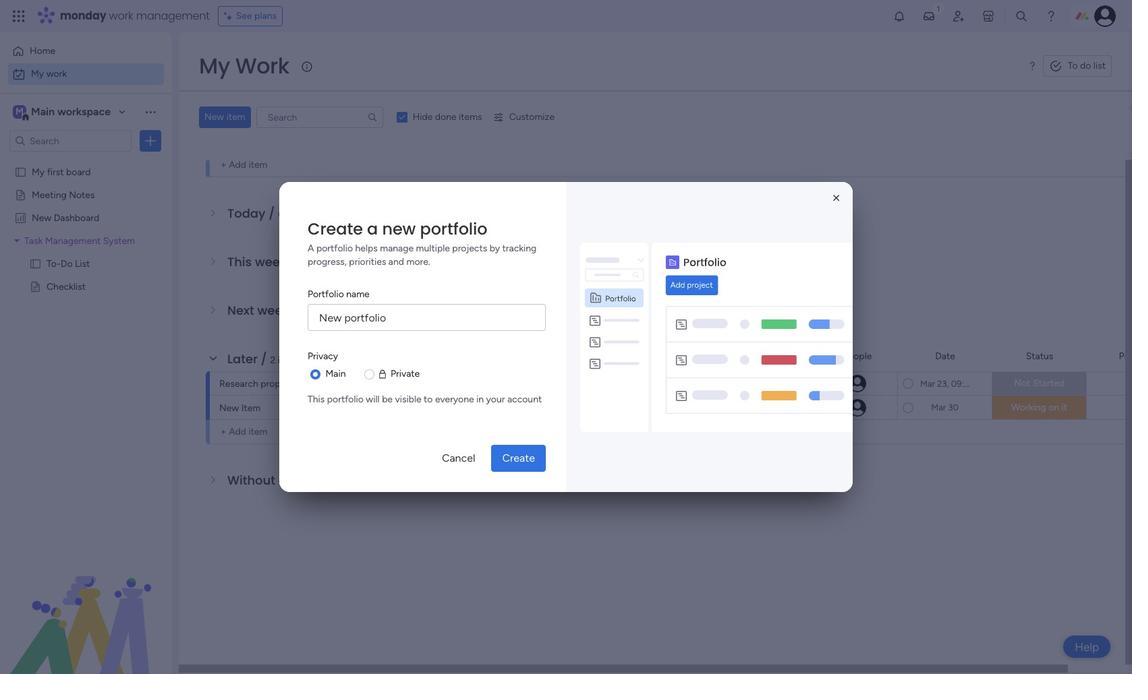 Task type: describe. For each thing, give the bounding box(es) containing it.
item inside button
[[227, 111, 245, 123]]

am
[[978, 379, 991, 389]]

main for main workspace
[[31, 105, 55, 118]]

item inside overdue / 1 item
[[299, 112, 317, 123]]

caret down image
[[14, 236, 20, 245]]

proposal
[[261, 379, 297, 390]]

mar 30
[[931, 403, 959, 413]]

today / 0 items
[[227, 205, 310, 222]]

30
[[948, 403, 959, 413]]

new item
[[204, 111, 245, 123]]

my work
[[199, 51, 290, 81]]

my work option
[[8, 63, 164, 85]]

portfolio name
[[308, 289, 370, 300]]

public board image for my first board
[[14, 165, 27, 178]]

new for new dashboard
[[32, 212, 51, 223]]

09:00
[[951, 379, 975, 389]]

2 + add item from the top
[[221, 426, 268, 438]]

to-do list
[[47, 258, 90, 269]]

0 for next week /
[[302, 306, 308, 318]]

date
[[935, 351, 955, 362]]

privacy
[[308, 351, 338, 362]]

item down overdue
[[249, 159, 268, 171]]

management
[[45, 235, 101, 246]]

select product image
[[12, 9, 26, 23]]

2 prio from the top
[[1119, 351, 1132, 362]]

first for 2nd my first board link from the top of the page
[[701, 403, 718, 414]]

task
[[24, 235, 43, 246]]

to
[[1068, 60, 1078, 72]]

my work
[[31, 68, 67, 80]]

create for create
[[502, 452, 535, 465]]

home option
[[8, 40, 164, 62]]

week for this week
[[598, 404, 619, 414]]

create for create a new portfolio a portfolio helps manage multiple projects by tracking progress, priorities and more.
[[308, 218, 363, 240]]

next week / 0 items
[[227, 302, 333, 319]]

private
[[391, 368, 420, 380]]

not
[[1014, 378, 1031, 389]]

monday
[[60, 8, 106, 24]]

/ left 1
[[283, 108, 289, 125]]

cancel
[[442, 452, 475, 465]]

create button
[[492, 445, 546, 472]]

priorities
[[349, 256, 386, 268]]

next for next week / 0 items
[[227, 302, 254, 319]]

helps
[[355, 243, 378, 254]]

management
[[136, 8, 210, 24]]

this week
[[580, 404, 619, 414]]

new portfolio image
[[580, 243, 853, 433]]

mar 23, 09:00 am
[[920, 379, 991, 389]]

my inside option
[[31, 68, 44, 80]]

workspace
[[57, 105, 111, 118]]

in
[[476, 394, 484, 406]]

main for main
[[326, 368, 346, 380]]

next for next week
[[580, 380, 599, 390]]

create a new portfolio a portfolio helps manage multiple projects by tracking progress, priorities and more.
[[308, 218, 537, 268]]

/ left 2
[[261, 351, 267, 368]]

plans
[[254, 10, 277, 22]]

customize button
[[488, 107, 560, 128]]

work for monday
[[109, 8, 133, 24]]

more.
[[407, 256, 430, 268]]

1
[[292, 112, 296, 123]]

research proposal
[[219, 379, 297, 390]]

search image
[[367, 112, 378, 123]]

monday work management
[[60, 8, 210, 24]]

status
[[1026, 351, 1054, 362]]

portfolio
[[308, 289, 344, 300]]

new dashboard
[[32, 212, 99, 223]]

working on it
[[1012, 402, 1068, 413]]

/ down "this week / 0 items"
[[292, 302, 299, 319]]

dashboard
[[54, 212, 99, 223]]

this for will
[[308, 394, 325, 406]]

working
[[1012, 402, 1046, 413]]

cancel button
[[431, 445, 486, 472]]

visible
[[395, 394, 422, 406]]

items inside the next week / 0 items
[[310, 306, 333, 318]]

list box containing my first board
[[0, 158, 172, 480]]

23,
[[937, 379, 949, 389]]

1 add from the top
[[229, 159, 246, 171]]

without
[[227, 472, 275, 489]]

1 + add item from the top
[[221, 159, 268, 171]]

public board image for checklist
[[29, 280, 42, 293]]

mar for mar 23, 09:00 am
[[920, 379, 935, 389]]

task management system
[[24, 235, 135, 246]]

a for without
[[278, 472, 287, 489]]

to do list
[[1068, 60, 1106, 72]]

later / 2 items
[[227, 351, 301, 368]]

help
[[1075, 641, 1099, 654]]

to-
[[47, 258, 61, 269]]

multiple
[[416, 243, 450, 254]]

/ right today in the left top of the page
[[269, 205, 275, 222]]

help image
[[1045, 9, 1058, 23]]

week for next week
[[602, 380, 622, 390]]

search everything image
[[1015, 9, 1028, 23]]

to
[[424, 394, 433, 406]]

and
[[389, 256, 404, 268]]

home
[[30, 45, 55, 57]]

research
[[219, 379, 258, 390]]

do
[[1080, 60, 1091, 72]]

tracking
[[502, 243, 537, 254]]

2 vertical spatial board
[[720, 403, 745, 414]]

my first board for 2nd my first board link from the top of the page
[[686, 403, 745, 414]]

2 horizontal spatial this
[[580, 404, 596, 414]]

meeting
[[32, 189, 67, 200]]

lottie animation image
[[0, 539, 172, 675]]

see
[[236, 10, 252, 22]]

meeting notes
[[32, 189, 95, 200]]

/ right date
[[322, 472, 328, 489]]

public board image for meeting notes
[[14, 188, 27, 201]]

new for new item
[[204, 111, 224, 123]]

system
[[103, 235, 135, 246]]

lottie animation element
[[0, 539, 172, 675]]

1 + from the top
[[221, 159, 227, 171]]



Task type: vqa. For each thing, say whether or not it's contained in the screenshot.
'templates' corresponding to General templates
no



Task type: locate. For each thing, give the bounding box(es) containing it.
None search field
[[256, 107, 383, 128]]

create
[[308, 218, 363, 240], [502, 452, 535, 465]]

1 horizontal spatial public board image
[[29, 280, 42, 293]]

0 vertical spatial +
[[221, 159, 227, 171]]

+ add item up today in the left top of the page
[[221, 159, 268, 171]]

items down the portfolio
[[310, 306, 333, 318]]

this down privacy
[[308, 394, 325, 406]]

mar left the 30
[[931, 403, 946, 413]]

a for create
[[367, 218, 378, 240]]

main right workspace icon
[[31, 105, 55, 118]]

a inside create a new portfolio a portfolio helps manage multiple projects by tracking progress, priorities and more.
[[367, 218, 378, 240]]

will
[[366, 394, 380, 406]]

Search in workspace field
[[28, 133, 113, 149]]

everyone
[[435, 394, 474, 406]]

manage
[[380, 243, 414, 254]]

2 vertical spatial new
[[219, 403, 239, 414]]

2 vertical spatial portfolio
[[327, 394, 364, 406]]

item down item
[[249, 426, 268, 438]]

workspace image
[[13, 105, 26, 119]]

1 vertical spatial next
[[580, 380, 599, 390]]

not started
[[1014, 378, 1065, 389]]

+ add item
[[221, 159, 268, 171], [221, 426, 268, 438]]

next up this week
[[580, 380, 599, 390]]

+ down new item
[[221, 426, 227, 438]]

0 vertical spatial public board image
[[14, 188, 27, 201]]

my first board for first my first board link from the top
[[686, 379, 745, 391]]

add down new item
[[229, 426, 246, 438]]

0 vertical spatial main
[[31, 105, 55, 118]]

+ add item down new item
[[221, 426, 268, 438]]

0 horizontal spatial create
[[308, 218, 363, 240]]

1 vertical spatial public board image
[[29, 280, 42, 293]]

a left date
[[278, 472, 287, 489]]

1 vertical spatial prio
[[1119, 351, 1132, 362]]

public board image
[[14, 165, 27, 178], [29, 280, 42, 293]]

list
[[75, 258, 90, 269]]

later
[[227, 351, 258, 368]]

0 inside the next week / 0 items
[[302, 306, 308, 318]]

1 vertical spatial portfolio
[[316, 243, 353, 254]]

2 + from the top
[[221, 426, 227, 438]]

this down next week
[[580, 404, 596, 414]]

done
[[435, 111, 457, 123]]

week left a
[[255, 254, 287, 271]]

1 vertical spatial mar
[[931, 403, 946, 413]]

week for this week / 0 items
[[255, 254, 287, 271]]

to do list button
[[1043, 55, 1112, 77]]

0 vertical spatial add
[[229, 159, 246, 171]]

create down account
[[502, 452, 535, 465]]

monday marketplace image
[[982, 9, 995, 23]]

0 horizontal spatial next
[[227, 302, 254, 319]]

items right 2
[[278, 355, 301, 366]]

1 horizontal spatial create
[[502, 452, 535, 465]]

week for next week / 0 items
[[257, 302, 289, 319]]

main inside workspace selection element
[[31, 105, 55, 118]]

kendall parks image
[[1095, 5, 1116, 27]]

0 inside today / 0 items
[[278, 209, 284, 221]]

1 horizontal spatial work
[[109, 8, 133, 24]]

new for new item
[[219, 403, 239, 414]]

create inside create a new portfolio a portfolio helps manage multiple projects by tracking progress, priorities and more.
[[308, 218, 363, 240]]

list
[[1094, 60, 1106, 72]]

board
[[734, 351, 759, 362]]

mar
[[920, 379, 935, 389], [931, 403, 946, 413]]

customize
[[509, 111, 555, 123]]

0 vertical spatial portfolio
[[420, 218, 488, 240]]

my inside list box
[[32, 166, 45, 177]]

+ down new item button
[[221, 159, 227, 171]]

week
[[255, 254, 287, 271], [257, 302, 289, 319], [602, 380, 622, 390], [598, 404, 619, 414]]

new inside list box
[[32, 212, 51, 223]]

1 vertical spatial my first board link
[[684, 396, 808, 420]]

today
[[227, 205, 266, 222]]

create inside button
[[502, 452, 535, 465]]

/ left a
[[290, 254, 296, 271]]

1 my first board link from the top
[[684, 373, 808, 395]]

0 vertical spatial my first board
[[32, 166, 91, 177]]

projects
[[452, 243, 487, 254]]

0 vertical spatial board
[[66, 166, 91, 177]]

next up later
[[227, 302, 254, 319]]

next week
[[580, 380, 622, 390]]

1 vertical spatial +
[[221, 426, 227, 438]]

first for first my first board link from the top
[[701, 379, 718, 391]]

home link
[[8, 40, 164, 62]]

1 vertical spatial main
[[326, 368, 346, 380]]

0 down the portfolio
[[302, 306, 308, 318]]

1 vertical spatial my first board
[[686, 379, 745, 391]]

new item
[[219, 403, 261, 414]]

public board image for to-do list
[[29, 257, 42, 270]]

0 horizontal spatial this
[[227, 254, 252, 271]]

this for /
[[227, 254, 252, 271]]

0 vertical spatial new
[[204, 111, 224, 123]]

new left item
[[219, 403, 239, 414]]

it
[[1062, 402, 1068, 413]]

people
[[843, 351, 872, 362]]

a
[[308, 243, 314, 254]]

0
[[278, 209, 284, 221], [299, 258, 305, 269], [302, 306, 308, 318]]

public board image left to-
[[29, 257, 42, 270]]

0 horizontal spatial main
[[31, 105, 55, 118]]

1 vertical spatial 0
[[299, 258, 305, 269]]

item
[[227, 111, 245, 123], [299, 112, 317, 123], [249, 159, 268, 171], [249, 426, 268, 438]]

1 vertical spatial first
[[701, 379, 718, 391]]

2
[[270, 355, 276, 366]]

main workspace
[[31, 105, 111, 118]]

public board image left checklist
[[29, 280, 42, 293]]

work for my
[[46, 68, 67, 80]]

help button
[[1064, 636, 1111, 659]]

0 vertical spatial first
[[47, 166, 64, 177]]

a up helps
[[367, 218, 378, 240]]

week up this week
[[602, 380, 622, 390]]

invite members image
[[952, 9, 966, 23]]

1 vertical spatial public board image
[[29, 257, 42, 270]]

1 horizontal spatial a
[[367, 218, 378, 240]]

item right 1
[[299, 112, 317, 123]]

board
[[66, 166, 91, 177], [720, 379, 745, 391], [720, 403, 745, 414]]

0 vertical spatial my first board link
[[684, 373, 808, 395]]

new inside button
[[204, 111, 224, 123]]

1 image
[[933, 1, 945, 16]]

item down my work
[[227, 111, 245, 123]]

0 vertical spatial prio
[[1119, 108, 1132, 119]]

create up a
[[308, 218, 363, 240]]

2 vertical spatial first
[[701, 403, 718, 414]]

0 vertical spatial create
[[308, 218, 363, 240]]

this down today in the left top of the page
[[227, 254, 252, 271]]

0 vertical spatial public board image
[[14, 165, 27, 178]]

by
[[490, 243, 500, 254]]

new item button
[[199, 107, 251, 128]]

notifications image
[[893, 9, 906, 23]]

1 horizontal spatial next
[[580, 380, 599, 390]]

1 vertical spatial create
[[502, 452, 535, 465]]

0 left progress,
[[299, 258, 305, 269]]

1 horizontal spatial main
[[326, 368, 346, 380]]

portfolio up projects
[[420, 218, 488, 240]]

update feed image
[[922, 9, 936, 23]]

new right public dashboard icon
[[32, 212, 51, 223]]

portfolio left will
[[327, 394, 364, 406]]

public dashboard image
[[14, 211, 27, 224]]

2 add from the top
[[229, 426, 246, 438]]

0 horizontal spatial public board image
[[14, 188, 27, 201]]

1 vertical spatial board
[[720, 379, 745, 391]]

1 horizontal spatial public board image
[[29, 257, 42, 270]]

my work link
[[8, 63, 164, 85]]

name
[[346, 289, 370, 300]]

hide
[[413, 111, 433, 123]]

checklist
[[47, 281, 86, 292]]

do
[[61, 258, 73, 269]]

work down home
[[46, 68, 67, 80]]

portfolio up progress,
[[316, 243, 353, 254]]

1 vertical spatial new
[[32, 212, 51, 223]]

my
[[199, 51, 230, 81], [31, 68, 44, 80], [32, 166, 45, 177], [686, 379, 699, 391], [686, 403, 699, 414]]

items inside later / 2 items
[[278, 355, 301, 366]]

1 vertical spatial + add item
[[221, 426, 268, 438]]

2 vertical spatial 0
[[302, 306, 308, 318]]

item
[[241, 403, 261, 414]]

my first board inside list box
[[32, 166, 91, 177]]

week down "this week / 0 items"
[[257, 302, 289, 319]]

week down next week
[[598, 404, 619, 414]]

a
[[367, 218, 378, 240], [278, 472, 287, 489]]

Filter dashboard by text search field
[[256, 107, 383, 128]]

new
[[382, 218, 416, 240]]

work inside my work option
[[46, 68, 67, 80]]

mar for mar 30
[[931, 403, 946, 413]]

items up a
[[287, 209, 310, 221]]

1 vertical spatial a
[[278, 472, 287, 489]]

progress,
[[308, 256, 347, 268]]

see plans
[[236, 10, 277, 22]]

0 vertical spatial work
[[109, 8, 133, 24]]

0 vertical spatial a
[[367, 218, 378, 240]]

items inside "this week / 0 items"
[[308, 258, 331, 269]]

2 vertical spatial my first board
[[686, 403, 745, 414]]

main down privacy
[[326, 368, 346, 380]]

public board image up public dashboard icon
[[14, 188, 27, 201]]

portfolio
[[420, 218, 488, 240], [316, 243, 353, 254], [327, 394, 364, 406]]

workspace selection element
[[13, 104, 113, 121]]

work
[[109, 8, 133, 24], [46, 68, 67, 80]]

1 prio from the top
[[1119, 108, 1132, 119]]

0 right today in the left top of the page
[[278, 209, 284, 221]]

list box
[[0, 158, 172, 480]]

on
[[1049, 402, 1060, 413]]

public board image up public dashboard icon
[[14, 165, 27, 178]]

started
[[1033, 378, 1065, 389]]

notes
[[69, 189, 95, 200]]

new
[[204, 111, 224, 123], [32, 212, 51, 223], [219, 403, 239, 414]]

1 horizontal spatial this
[[308, 394, 325, 406]]

mar left 23,
[[920, 379, 935, 389]]

0 inside "this week / 0 items"
[[299, 258, 305, 269]]

0 horizontal spatial public board image
[[14, 165, 27, 178]]

date
[[290, 472, 318, 489]]

0 vertical spatial 0
[[278, 209, 284, 221]]

items right done
[[459, 111, 482, 123]]

option
[[0, 160, 172, 162]]

group
[[601, 351, 628, 362]]

account
[[507, 394, 542, 406]]

first
[[47, 166, 64, 177], [701, 379, 718, 391], [701, 403, 718, 414]]

my first board
[[32, 166, 91, 177], [686, 379, 745, 391], [686, 403, 745, 414]]

public board image
[[14, 188, 27, 201], [29, 257, 42, 270]]

None text field
[[308, 304, 546, 331]]

your
[[486, 394, 505, 406]]

0 horizontal spatial a
[[278, 472, 287, 489]]

this week / 0 items
[[227, 254, 331, 271]]

add down new item button
[[229, 159, 246, 171]]

0 for this week /
[[299, 258, 305, 269]]

be
[[382, 394, 393, 406]]

2 my first board link from the top
[[684, 396, 808, 420]]

1 vertical spatial add
[[229, 426, 246, 438]]

m
[[16, 106, 24, 117]]

0 vertical spatial next
[[227, 302, 254, 319]]

work
[[235, 51, 290, 81]]

0 horizontal spatial work
[[46, 68, 67, 80]]

work right monday
[[109, 8, 133, 24]]

main
[[31, 105, 55, 118], [326, 368, 346, 380]]

new left overdue
[[204, 111, 224, 123]]

+
[[221, 159, 227, 171], [221, 426, 227, 438]]

items down a
[[308, 258, 331, 269]]

items inside today / 0 items
[[287, 209, 310, 221]]

overdue / 1 item
[[227, 108, 317, 125]]

0 vertical spatial mar
[[920, 379, 935, 389]]

without a date /
[[227, 472, 331, 489]]

1 vertical spatial work
[[46, 68, 67, 80]]

overdue
[[227, 108, 280, 125]]

see plans button
[[218, 6, 283, 26]]

0 vertical spatial + add item
[[221, 159, 268, 171]]



